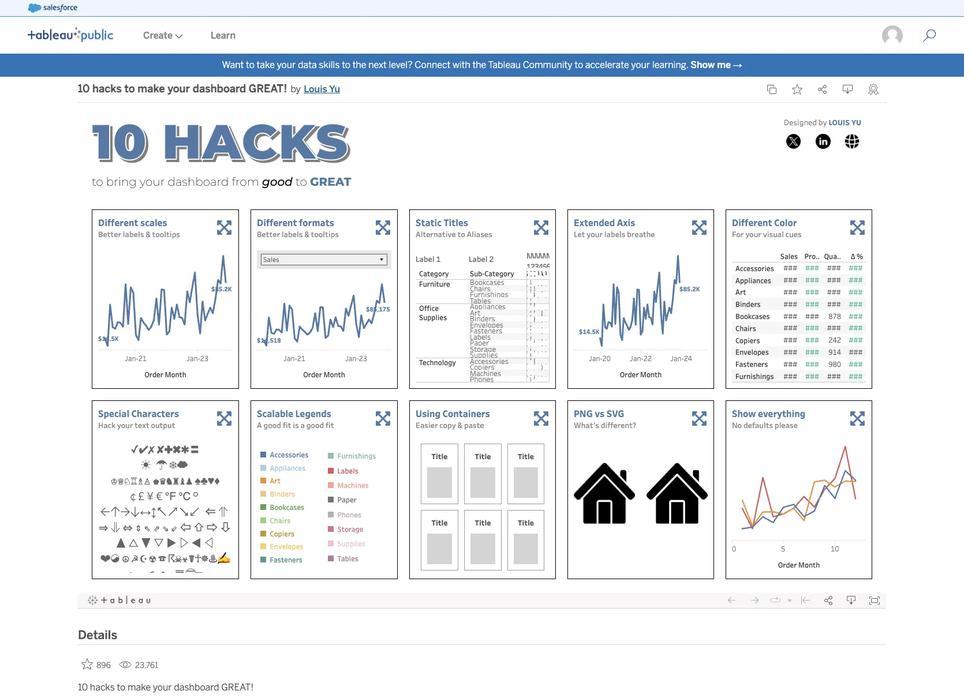 Task type: locate. For each thing, give the bounding box(es) containing it.
me
[[717, 59, 731, 70]]

10
[[78, 83, 90, 95], [78, 682, 88, 693]]

0 vertical spatial hacks
[[92, 83, 122, 95]]

yu
[[329, 84, 340, 95]]

1 horizontal spatial the
[[473, 59, 486, 70]]

2 10 from the top
[[78, 682, 88, 693]]

896
[[96, 661, 111, 671]]

make a copy image
[[767, 84, 777, 95]]

make down create
[[138, 83, 165, 95]]

favorite button image
[[792, 84, 803, 95]]

the
[[353, 59, 366, 70], [473, 59, 486, 70]]

dashboard for 10 hacks to make your dashboard great! by louis yu
[[193, 83, 246, 95]]

great!
[[249, 83, 287, 95], [221, 682, 254, 693]]

make
[[138, 83, 165, 95], [128, 682, 151, 693]]

take
[[257, 59, 275, 70]]

learning.
[[652, 59, 689, 70]]

skills
[[319, 59, 340, 70]]

2 the from the left
[[473, 59, 486, 70]]

your down 23,761
[[153, 682, 172, 693]]

your
[[277, 59, 296, 70], [631, 59, 650, 70], [168, 83, 190, 95], [153, 682, 172, 693]]

0 vertical spatial 10
[[78, 83, 90, 95]]

next
[[369, 59, 387, 70]]

make down 23,761 views element
[[128, 682, 151, 693]]

hacks
[[92, 83, 122, 95], [90, 682, 115, 693]]

1 10 from the top
[[78, 83, 90, 95]]

the right with
[[473, 59, 486, 70]]

0 horizontal spatial the
[[353, 59, 366, 70]]

data
[[298, 59, 317, 70]]

0 vertical spatial make
[[138, 83, 165, 95]]

1 vertical spatial great!
[[221, 682, 254, 693]]

10 down the logo
[[78, 83, 90, 95]]

10 hacks to make your dashboard great!
[[78, 682, 254, 693]]

make for 10 hacks to make your dashboard great!
[[128, 682, 151, 693]]

0 vertical spatial dashboard
[[193, 83, 246, 95]]

1 vertical spatial 10
[[78, 682, 88, 693]]

10 for 10 hacks to make your dashboard great!
[[78, 682, 88, 693]]

to
[[246, 59, 255, 70], [342, 59, 351, 70], [575, 59, 583, 70], [124, 83, 135, 95], [117, 682, 125, 693]]

your right 'take'
[[277, 59, 296, 70]]

hacks for 10 hacks to make your dashboard great!
[[90, 682, 115, 693]]

0 vertical spatial great!
[[249, 83, 287, 95]]

show me link
[[691, 59, 731, 70]]

louis yu link
[[304, 83, 340, 96]]

1 vertical spatial hacks
[[90, 682, 115, 693]]

create button
[[129, 18, 197, 54]]

1 vertical spatial make
[[128, 682, 151, 693]]

10 down 896 button
[[78, 682, 88, 693]]

go to search image
[[909, 29, 950, 43]]

dashboard for 10 hacks to make your dashboard great!
[[174, 682, 219, 693]]

dashboard
[[193, 83, 246, 95], [174, 682, 219, 693]]

terry.turtle image
[[881, 24, 904, 47]]

1 vertical spatial dashboard
[[174, 682, 219, 693]]

details
[[78, 629, 117, 643]]

learn
[[211, 30, 236, 41]]

the left next
[[353, 59, 366, 70]]



Task type: vqa. For each thing, say whether or not it's contained in the screenshot.
hacks for 10 hacks to make your dashboard GREAT! by Louis Yu
yes



Task type: describe. For each thing, give the bounding box(es) containing it.
create
[[143, 30, 173, 41]]

10 hacks to make your dashboard great! by louis yu
[[78, 83, 340, 95]]

your down create "dropdown button"
[[168, 83, 190, 95]]

→
[[733, 59, 742, 70]]

23,761
[[135, 661, 158, 671]]

nominate for viz of the day image
[[868, 84, 879, 95]]

23,761 views element
[[114, 656, 163, 675]]

louis
[[304, 84, 327, 95]]

salesforce logo image
[[28, 3, 77, 13]]

connect
[[415, 59, 451, 70]]

your left learning.
[[631, 59, 650, 70]]

want
[[222, 59, 244, 70]]

great! for 10 hacks to make your dashboard great!
[[221, 682, 254, 693]]

hacks for 10 hacks to make your dashboard great! by louis yu
[[92, 83, 122, 95]]

by
[[291, 84, 301, 95]]

with
[[453, 59, 471, 70]]

community
[[523, 59, 573, 70]]

want to take your data skills to the next level? connect with the tableau community to accelerate your learning. show me →
[[222, 59, 742, 70]]

1 the from the left
[[353, 59, 366, 70]]

10 for 10 hacks to make your dashboard great! by louis yu
[[78, 83, 90, 95]]

great! for 10 hacks to make your dashboard great! by louis yu
[[249, 83, 287, 95]]

accelerate
[[585, 59, 629, 70]]

logo image
[[28, 27, 113, 42]]

show
[[691, 59, 715, 70]]

Add Favorite button
[[78, 655, 114, 674]]

tableau
[[488, 59, 521, 70]]

level?
[[389, 59, 413, 70]]

make for 10 hacks to make your dashboard great! by louis yu
[[138, 83, 165, 95]]

learn link
[[197, 18, 249, 54]]



